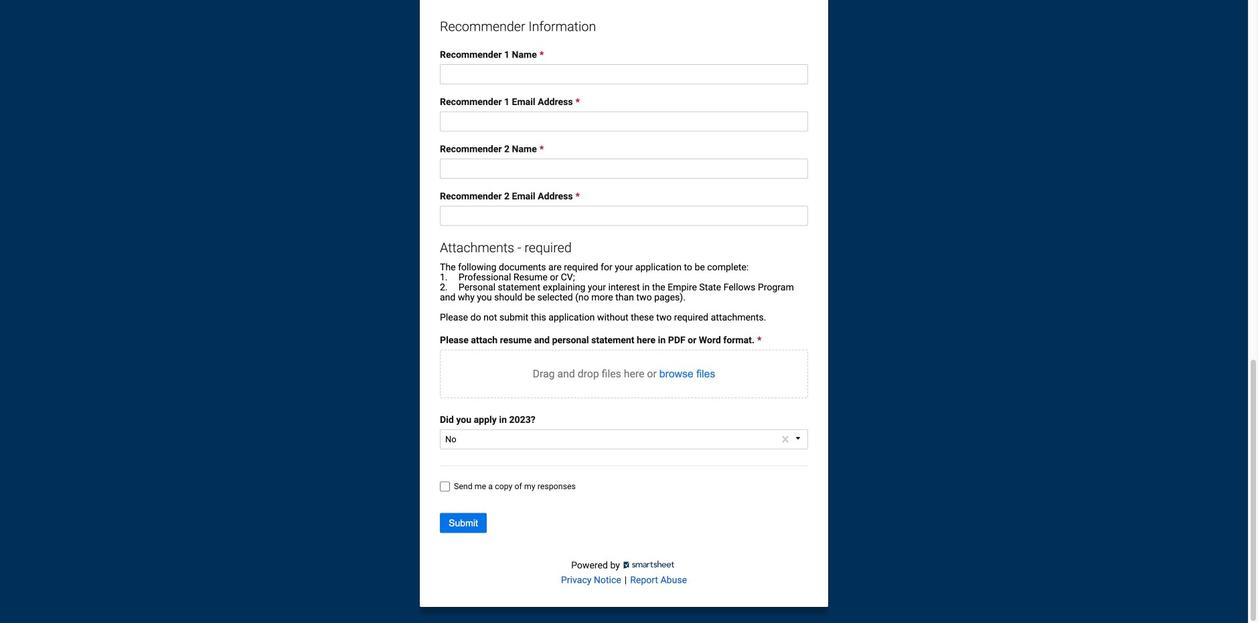 Task type: vqa. For each thing, say whether or not it's contained in the screenshot.
2nd the No Radio from the bottom Yes option
no



Task type: describe. For each thing, give the bounding box(es) containing it.
logo image
[[624, 554, 677, 577]]



Task type: locate. For each thing, give the bounding box(es) containing it.
None checkbox
[[440, 482, 450, 492]]

application
[[440, 415, 809, 454]]

None field
[[440, 64, 809, 85], [440, 112, 809, 132], [440, 159, 809, 179], [440, 206, 809, 226], [440, 64, 809, 85], [440, 112, 809, 132], [440, 159, 809, 179], [440, 206, 809, 226]]



